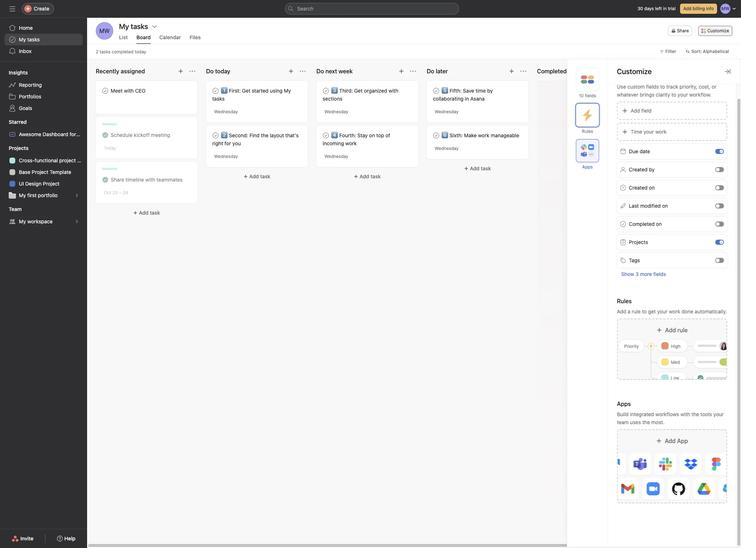 Task type: describe. For each thing, give the bounding box(es) containing it.
completed checkbox for 1️⃣ first: get started using my tasks
[[211, 86, 220, 95]]

add task button for do today
[[206, 170, 308, 183]]

2️⃣ second: find the layout that's right for you
[[213, 132, 299, 146]]

2 vertical spatial project
[[43, 181, 60, 187]]

by inside 5️⃣ fifth: save time by collaborating in asana
[[488, 88, 493, 94]]

close details image
[[726, 69, 731, 74]]

trial
[[669, 6, 676, 11]]

see details, my first portfolio image
[[75, 193, 79, 198]]

reporting
[[19, 82, 42, 88]]

functional
[[35, 157, 58, 163]]

invite button
[[7, 532, 38, 545]]

most.
[[652, 419, 665, 425]]

ui
[[19, 181, 24, 187]]

1 vertical spatial rules
[[618, 298, 633, 304]]

add billing info button
[[681, 4, 718, 14]]

your right get
[[658, 308, 668, 315]]

my tasks link
[[4, 34, 83, 45]]

meet with ceo
[[111, 88, 146, 94]]

1 vertical spatial customize
[[618, 67, 652, 76]]

search button
[[285, 3, 460, 15]]

share timeline with teammates
[[111, 177, 183, 183]]

whatever
[[618, 92, 639, 98]]

home
[[19, 25, 33, 31]]

add billing info
[[684, 6, 715, 11]]

right
[[213, 140, 223, 146]]

created for created by
[[630, 166, 648, 173]]

help button
[[52, 532, 80, 545]]

tags
[[630, 257, 641, 263]]

time
[[476, 88, 486, 94]]

tasks for my
[[27, 36, 40, 43]]

inbox
[[19, 48, 32, 54]]

work inside button
[[656, 129, 667, 135]]

10
[[580, 93, 584, 98]]

projects inside dropdown button
[[9, 145, 28, 151]]

teams element
[[0, 203, 87, 229]]

workflows
[[656, 411, 680, 417]]

first:
[[229, 88, 241, 94]]

my for my first portfolio
[[19, 192, 26, 198]]

switch for created by
[[716, 167, 725, 172]]

team button
[[0, 206, 22, 213]]

second:
[[229, 132, 248, 138]]

global element
[[0, 18, 87, 61]]

5️⃣ fifth: save time by collaborating in asana
[[433, 88, 493, 102]]

build
[[618, 411, 629, 417]]

completed checkbox for share timeline with teammates
[[101, 175, 110, 184]]

work inside the 4️⃣ fourth: stay on top of incoming work
[[346, 140, 357, 146]]

board link
[[137, 34, 151, 44]]

switch for last modified on
[[716, 203, 725, 209]]

on up modified
[[650, 185, 656, 191]]

for inside the starred element
[[70, 131, 76, 137]]

get
[[649, 308, 657, 315]]

save
[[463, 88, 475, 94]]

tools
[[701, 411, 713, 417]]

insights
[[9, 69, 28, 76]]

30 days left in trial
[[638, 6, 676, 11]]

wednesday for 3️⃣ third: get organized with sections
[[325, 109, 349, 114]]

schedule kickoff meeting
[[111, 132, 170, 138]]

6️⃣ sixth: make work manageable
[[442, 132, 520, 138]]

more section actions image for do today
[[300, 68, 306, 74]]

modified
[[641, 203, 661, 209]]

see details, my workspace image
[[75, 219, 79, 224]]

today
[[104, 145, 116, 151]]

work left done
[[670, 308, 681, 315]]

10 fields
[[580, 93, 597, 98]]

my workspace link
[[4, 216, 83, 227]]

completed for completed
[[538, 68, 567, 74]]

0 vertical spatial apps
[[583, 164, 593, 170]]

timeline
[[126, 177, 144, 183]]

time
[[631, 129, 643, 135]]

med
[[672, 360, 681, 365]]

wednesday button for 4️⃣ fourth: stay on top of incoming work
[[325, 154, 349, 159]]

more section actions image for do next week
[[411, 68, 416, 74]]

30
[[638, 6, 644, 11]]

portfolio
[[38, 192, 58, 198]]

2 horizontal spatial the
[[692, 411, 700, 417]]

4️⃣ fourth: stay on top of incoming work
[[323, 132, 391, 146]]

show 3 more fields button
[[622, 271, 667, 277]]

add task for do next week
[[360, 173, 381, 179]]

on inside the 4️⃣ fourth: stay on top of incoming work
[[370, 132, 375, 138]]

base project template
[[19, 169, 71, 175]]

do later
[[427, 68, 448, 74]]

show 3 more fields
[[622, 271, 667, 277]]

completed image for do later
[[432, 131, 441, 140]]

date
[[640, 148, 651, 154]]

sort: alphabetical
[[692, 49, 730, 54]]

awesome dashboard for new project
[[19, 131, 106, 137]]

mw
[[99, 28, 110, 34]]

share for share timeline with teammates
[[111, 177, 124, 183]]

0 horizontal spatial completed image
[[101, 86, 110, 95]]

organized
[[364, 88, 388, 94]]

task for do later
[[481, 165, 492, 171]]

task for do today
[[260, 173, 271, 179]]

automatically.
[[696, 308, 728, 315]]

sort:
[[692, 49, 703, 54]]

switch for created on
[[716, 185, 725, 190]]

track
[[667, 84, 679, 90]]

create button
[[22, 3, 54, 15]]

get for do next week
[[355, 88, 363, 94]]

low
[[672, 375, 680, 381]]

priority,
[[680, 84, 698, 90]]

info
[[707, 6, 715, 11]]

1 vertical spatial fields
[[586, 93, 597, 98]]

base project template link
[[4, 166, 83, 178]]

1 vertical spatial project
[[32, 169, 48, 175]]

fields inside the use custom fields to track priority, cost, or whatever brings clarity to your workflow.
[[647, 84, 660, 90]]

3️⃣
[[332, 88, 338, 94]]

due
[[630, 148, 639, 154]]

wednesday button for 1️⃣ first: get started using my tasks
[[214, 109, 238, 114]]

in inside 5️⃣ fifth: save time by collaborating in asana
[[465, 96, 470, 102]]

customize inside dropdown button
[[708, 28, 730, 33]]

mw button
[[96, 22, 113, 40]]

or
[[712, 84, 717, 90]]

wednesday button for 6️⃣ sixth: make work manageable
[[435, 146, 459, 151]]

design
[[25, 181, 42, 187]]

1️⃣ first: get started using my tasks
[[213, 88, 291, 102]]

a
[[628, 308, 631, 315]]

wednesday for 4️⃣ fourth: stay on top of incoming work
[[325, 154, 349, 159]]

board
[[137, 34, 151, 40]]

add task for do today
[[250, 173, 271, 179]]

project inside the starred element
[[89, 131, 106, 137]]

1 horizontal spatial the
[[643, 419, 651, 425]]

my tasks
[[19, 36, 40, 43]]

add task image for do next week
[[399, 68, 405, 74]]

template
[[50, 169, 71, 175]]

invite
[[20, 536, 33, 542]]

asana
[[471, 96, 485, 102]]

your inside 'build integrated workflows with the tools your team uses the most.'
[[714, 411, 725, 417]]

with inside 'build integrated workflows with the tools your team uses the most.'
[[681, 411, 691, 417]]

project
[[59, 157, 76, 163]]

add rule
[[666, 327, 689, 334]]

completed image for share timeline with teammates
[[101, 175, 110, 184]]



Task type: vqa. For each thing, say whether or not it's contained in the screenshot.
"Antartica Study" to the right
no



Task type: locate. For each thing, give the bounding box(es) containing it.
0 horizontal spatial tasks
[[27, 36, 40, 43]]

starred button
[[0, 118, 27, 126]]

cross-functional project plan
[[19, 157, 87, 163]]

1 horizontal spatial share
[[678, 28, 690, 33]]

hide sidebar image
[[9, 6, 15, 12]]

manageable
[[491, 132, 520, 138]]

with right organized
[[389, 88, 399, 94]]

completed image left meet
[[101, 86, 110, 95]]

by down date
[[650, 166, 655, 173]]

on down modified
[[657, 221, 663, 227]]

my inside 1️⃣ first: get started using my tasks
[[284, 88, 291, 94]]

share up "oct 20 – 24"
[[111, 177, 124, 183]]

field
[[642, 108, 652, 114]]

completed checkbox for 5️⃣ fifth: save time by collaborating in asana
[[432, 86, 441, 95]]

wednesday button for 3️⃣ third: get organized with sections
[[325, 109, 349, 114]]

my for my tasks
[[19, 36, 26, 43]]

0 vertical spatial project
[[89, 131, 106, 137]]

created for created on
[[630, 185, 648, 191]]

completed checkbox up today
[[101, 131, 110, 140]]

wednesday down incoming
[[325, 154, 349, 159]]

wednesday button down 1️⃣
[[214, 109, 238, 114]]

completed checkbox left 1️⃣
[[211, 86, 220, 95]]

1 vertical spatial projects
[[630, 239, 649, 245]]

add task for do later
[[470, 165, 492, 171]]

your inside the use custom fields to track priority, cost, or whatever brings clarity to your workflow.
[[678, 92, 689, 98]]

using
[[270, 88, 283, 94]]

1 get from the left
[[242, 88, 251, 94]]

2 add task image from the left
[[399, 68, 405, 74]]

add task image
[[178, 68, 184, 74], [620, 68, 626, 74]]

completed image
[[211, 86, 220, 95], [322, 86, 331, 95], [432, 86, 441, 95], [101, 131, 110, 140], [322, 131, 331, 140], [101, 175, 110, 184]]

today
[[135, 49, 146, 54]]

recently assigned
[[96, 68, 145, 74]]

1 vertical spatial apps
[[618, 401, 632, 407]]

1 vertical spatial tasks
[[100, 49, 111, 54]]

more section actions image left do today on the top left
[[190, 68, 195, 74]]

in
[[664, 6, 667, 11], [465, 96, 470, 102]]

home link
[[4, 22, 83, 34]]

to left get
[[643, 308, 647, 315]]

0 horizontal spatial projects
[[9, 145, 28, 151]]

make
[[465, 132, 477, 138]]

project right the new
[[89, 131, 106, 137]]

rule
[[633, 308, 641, 315]]

completed
[[112, 49, 134, 54]]

completed image for 5️⃣ fifth: save time by collaborating in asana
[[432, 86, 441, 95]]

days
[[645, 6, 655, 11]]

projects up cross-
[[9, 145, 28, 151]]

priority
[[625, 344, 640, 349]]

completed image left 3️⃣
[[322, 86, 331, 95]]

projects
[[9, 145, 28, 151], [630, 239, 649, 245]]

0 vertical spatial to
[[661, 84, 666, 90]]

completed checkbox for 2️⃣ second: find the layout that's right for you
[[211, 131, 220, 140]]

0 vertical spatial projects
[[9, 145, 28, 151]]

2 add task image from the left
[[620, 68, 626, 74]]

0 horizontal spatial customize
[[618, 67, 652, 76]]

1 created from the top
[[630, 166, 648, 173]]

completed checkbox left 5️⃣
[[432, 86, 441, 95]]

your right time
[[644, 129, 655, 135]]

filter button
[[657, 47, 680, 57]]

completed image up today
[[101, 131, 110, 140]]

work down fourth:
[[346, 140, 357, 146]]

incoming
[[323, 140, 344, 146]]

to
[[661, 84, 666, 90], [672, 92, 677, 98], [643, 308, 647, 315]]

wednesday button down 6️⃣
[[435, 146, 459, 151]]

the
[[261, 132, 269, 138], [692, 411, 700, 417], [643, 419, 651, 425]]

in right left
[[664, 6, 667, 11]]

wednesday for 2️⃣ second: find the layout that's right for you
[[214, 154, 238, 159]]

0 horizontal spatial completed
[[538, 68, 567, 74]]

to for priority,
[[661, 84, 666, 90]]

switch
[[716, 149, 725, 154], [716, 167, 725, 172], [716, 185, 725, 190], [716, 203, 725, 209], [716, 222, 725, 227], [716, 240, 725, 245], [716, 258, 725, 263]]

1 horizontal spatial get
[[355, 88, 363, 94]]

cross-
[[19, 157, 35, 163]]

completed checkbox for meet with ceo
[[101, 86, 110, 95]]

0 vertical spatial rules
[[583, 129, 594, 134]]

meet
[[111, 88, 123, 94]]

wednesday for 6️⃣ sixth: make work manageable
[[435, 146, 459, 151]]

2 get from the left
[[355, 88, 363, 94]]

workspace
[[27, 218, 53, 225]]

calendar
[[160, 34, 181, 40]]

0 vertical spatial for
[[70, 131, 76, 137]]

add task image for do later
[[509, 68, 515, 74]]

get right third:
[[355, 88, 363, 94]]

1 vertical spatial the
[[692, 411, 700, 417]]

completed image for schedule kickoff meeting
[[101, 131, 110, 140]]

wednesday button for 5️⃣ fifth: save time by collaborating in asana
[[435, 109, 459, 114]]

1 vertical spatial by
[[650, 166, 655, 173]]

wednesday down "sections"
[[325, 109, 349, 114]]

add task button for do later
[[427, 162, 529, 175]]

wednesday button
[[214, 109, 238, 114], [325, 109, 349, 114], [435, 109, 459, 114], [435, 146, 459, 151], [214, 154, 238, 159], [325, 154, 349, 159]]

your right tools
[[714, 411, 725, 417]]

share inside button
[[678, 28, 690, 33]]

insights element
[[0, 66, 87, 116]]

your inside button
[[644, 129, 655, 135]]

kickoff
[[134, 132, 150, 138]]

5 switch from the top
[[716, 222, 725, 227]]

completed checkbox up oct
[[101, 175, 110, 184]]

wednesday down right
[[214, 154, 238, 159]]

wednesday down collaborating
[[435, 109, 459, 114]]

0 horizontal spatial rules
[[583, 129, 594, 134]]

with right timeline
[[146, 177, 155, 183]]

awesome dashboard for new project link
[[4, 129, 106, 140]]

rules up a
[[618, 298, 633, 304]]

by right time
[[488, 88, 493, 94]]

fields right more
[[654, 271, 667, 277]]

add task image for do today
[[288, 68, 294, 74]]

completed image left 1️⃣
[[211, 86, 220, 95]]

share up filter dropdown button
[[678, 28, 690, 33]]

tasks for 2
[[100, 49, 111, 54]]

list link
[[119, 34, 128, 44]]

ui design project link
[[4, 178, 83, 190]]

get for do today
[[242, 88, 251, 94]]

time your work button
[[618, 123, 728, 141]]

0 vertical spatial share
[[678, 28, 690, 33]]

0 horizontal spatial to
[[643, 308, 647, 315]]

sixth:
[[450, 132, 463, 138]]

1 horizontal spatial tasks
[[100, 49, 111, 54]]

2 vertical spatial tasks
[[213, 96, 225, 102]]

0 horizontal spatial add task image
[[178, 68, 184, 74]]

more section actions image
[[411, 68, 416, 74], [521, 68, 527, 74]]

my inside my workspace link
[[19, 218, 26, 225]]

0 horizontal spatial add task image
[[288, 68, 294, 74]]

1️⃣
[[221, 88, 228, 94]]

2
[[96, 49, 99, 54]]

to down track
[[672, 92, 677, 98]]

tasks
[[27, 36, 40, 43], [100, 49, 111, 54], [213, 96, 225, 102]]

2 more section actions image from the left
[[300, 68, 306, 74]]

get right the first:
[[242, 88, 251, 94]]

starred
[[9, 119, 27, 125]]

my right using
[[284, 88, 291, 94]]

tasks right 2
[[100, 49, 111, 54]]

add task image down calendar link
[[178, 68, 184, 74]]

1 horizontal spatial add task image
[[620, 68, 626, 74]]

1 switch from the top
[[716, 149, 725, 154]]

1 horizontal spatial in
[[664, 6, 667, 11]]

add field button
[[618, 102, 728, 120]]

team
[[618, 419, 629, 425]]

1 horizontal spatial apps
[[618, 401, 632, 407]]

completed image left 4️⃣
[[322, 131, 331, 140]]

6 switch from the top
[[716, 240, 725, 245]]

wednesday for 1️⃣ first: get started using my tasks
[[214, 109, 238, 114]]

completed image
[[101, 86, 110, 95], [211, 131, 220, 140], [432, 131, 441, 140]]

apps
[[583, 164, 593, 170], [618, 401, 632, 407]]

for down 2️⃣
[[225, 140, 231, 146]]

Completed checkbox
[[211, 86, 220, 95], [432, 86, 441, 95], [101, 131, 110, 140], [322, 131, 331, 140], [101, 175, 110, 184]]

1 vertical spatial for
[[225, 140, 231, 146]]

new
[[78, 131, 88, 137]]

the inside 2️⃣ second: find the layout that's right for you
[[261, 132, 269, 138]]

completed checkbox for schedule kickoff meeting
[[101, 131, 110, 140]]

get inside the 3️⃣ third: get organized with sections
[[355, 88, 363, 94]]

search list box
[[285, 3, 460, 15]]

add app
[[666, 438, 689, 444]]

more section actions image
[[190, 68, 195, 74], [300, 68, 306, 74]]

meeting
[[151, 132, 170, 138]]

completed checkbox for 3️⃣ third: get organized with sections
[[322, 86, 331, 95]]

time your work
[[631, 129, 667, 135]]

completed image for do today
[[211, 131, 220, 140]]

completed checkbox left 4️⃣
[[322, 131, 331, 140]]

add task button for do next week
[[317, 170, 419, 183]]

rules
[[583, 129, 594, 134], [618, 298, 633, 304]]

7 switch from the top
[[716, 258, 725, 263]]

completed checkbox for 4️⃣ fourth: stay on top of incoming work
[[322, 131, 331, 140]]

tasks inside my tasks link
[[27, 36, 40, 43]]

on right modified
[[663, 203, 669, 209]]

wednesday button down collaborating
[[435, 109, 459, 114]]

1 horizontal spatial rules
[[618, 298, 633, 304]]

customize up custom
[[618, 67, 652, 76]]

fourth:
[[340, 132, 356, 138]]

created on
[[630, 185, 656, 191]]

1 horizontal spatial customize
[[708, 28, 730, 33]]

completed image for 3️⃣ third: get organized with sections
[[322, 86, 331, 95]]

first
[[27, 192, 37, 198]]

my left first at the left top
[[19, 192, 26, 198]]

completed checkbox left 3️⃣
[[322, 86, 331, 95]]

fields up brings
[[647, 84, 660, 90]]

wednesday button down "sections"
[[325, 109, 349, 114]]

wednesday button for 2️⃣ second: find the layout that's right for you
[[214, 154, 238, 159]]

Completed checkbox
[[101, 86, 110, 95], [322, 86, 331, 95], [211, 131, 220, 140], [432, 131, 441, 140]]

show
[[622, 271, 635, 277]]

completed checkbox left 6️⃣
[[432, 131, 441, 140]]

in down save
[[465, 96, 470, 102]]

created down created by
[[630, 185, 648, 191]]

completed image for 4️⃣ fourth: stay on top of incoming work
[[322, 131, 331, 140]]

share button
[[669, 26, 693, 36]]

you
[[233, 140, 241, 146]]

on left the top
[[370, 132, 375, 138]]

2 switch from the top
[[716, 167, 725, 172]]

wednesday button down incoming
[[325, 154, 349, 159]]

high
[[672, 344, 681, 349]]

get inside 1️⃣ first: get started using my tasks
[[242, 88, 251, 94]]

next week
[[326, 68, 353, 74]]

24
[[123, 190, 128, 195]]

the down integrated
[[643, 419, 651, 425]]

create
[[34, 5, 49, 12]]

clarity
[[657, 92, 671, 98]]

of
[[386, 132, 391, 138]]

to up the clarity
[[661, 84, 666, 90]]

1 horizontal spatial by
[[650, 166, 655, 173]]

the left tools
[[692, 411, 700, 417]]

wednesday for 5️⃣ fifth: save time by collaborating in asana
[[435, 109, 459, 114]]

tasks down home
[[27, 36, 40, 43]]

1 horizontal spatial more section actions image
[[521, 68, 527, 74]]

2 vertical spatial the
[[643, 419, 651, 425]]

my down team
[[19, 218, 26, 225]]

2 created from the top
[[630, 185, 648, 191]]

completed checkbox for 6️⃣ sixth: make work manageable
[[432, 131, 441, 140]]

find
[[250, 132, 260, 138]]

ceo
[[135, 88, 146, 94]]

sections
[[323, 96, 343, 102]]

last modified on
[[630, 203, 669, 209]]

project up portfolio
[[43, 181, 60, 187]]

0 vertical spatial customize
[[708, 28, 730, 33]]

the right find
[[261, 132, 269, 138]]

dashboard
[[43, 131, 68, 137]]

2 horizontal spatial tasks
[[213, 96, 225, 102]]

2 horizontal spatial add task image
[[509, 68, 515, 74]]

0 vertical spatial created
[[630, 166, 648, 173]]

fields right 10
[[586, 93, 597, 98]]

my inside my first portfolio 'link'
[[19, 192, 26, 198]]

3 add task image from the left
[[509, 68, 515, 74]]

work down the add field button
[[656, 129, 667, 135]]

with left ceo
[[124, 88, 134, 94]]

0 horizontal spatial apps
[[583, 164, 593, 170]]

work right "make"
[[479, 132, 490, 138]]

0 horizontal spatial share
[[111, 177, 124, 183]]

my up inbox
[[19, 36, 26, 43]]

more section actions image left do
[[300, 68, 306, 74]]

completed image up oct
[[101, 175, 110, 184]]

my inside my tasks link
[[19, 36, 26, 43]]

more section actions image for do later
[[521, 68, 527, 74]]

add task image for recently assigned
[[178, 68, 184, 74]]

workflow.
[[690, 92, 712, 98]]

done
[[682, 308, 694, 315]]

1 horizontal spatial completed image
[[211, 131, 220, 140]]

0 horizontal spatial the
[[261, 132, 269, 138]]

1 horizontal spatial for
[[225, 140, 231, 146]]

0 vertical spatial by
[[488, 88, 493, 94]]

started
[[252, 88, 269, 94]]

1 vertical spatial completed
[[630, 221, 655, 227]]

with inside the 3️⃣ third: get organized with sections
[[389, 88, 399, 94]]

4 switch from the top
[[716, 203, 725, 209]]

3 switch from the top
[[716, 185, 725, 190]]

ui design project
[[19, 181, 60, 187]]

0 horizontal spatial more section actions image
[[190, 68, 195, 74]]

top
[[377, 132, 385, 138]]

calendar link
[[160, 34, 181, 44]]

switch for completed on
[[716, 222, 725, 227]]

projects up "tags"
[[630, 239, 649, 245]]

starred element
[[0, 116, 106, 142]]

more section actions image for recently assigned
[[190, 68, 195, 74]]

completed image left 5️⃣
[[432, 86, 441, 95]]

project up ui design project
[[32, 169, 48, 175]]

0 horizontal spatial more section actions image
[[411, 68, 416, 74]]

show options image
[[152, 24, 158, 29]]

with right workflows
[[681, 411, 691, 417]]

2 horizontal spatial completed image
[[432, 131, 441, 140]]

completed image for 1️⃣ first: get started using my tasks
[[211, 86, 220, 95]]

1 more section actions image from the left
[[411, 68, 416, 74]]

1 vertical spatial created
[[630, 185, 648, 191]]

completed checkbox up right
[[211, 131, 220, 140]]

rules down 10 fields
[[583, 129, 594, 134]]

completed image left 6️⃣
[[432, 131, 441, 140]]

tasks down 1️⃣
[[213, 96, 225, 102]]

add a rule to get your work done automatically.
[[618, 308, 728, 315]]

oct 20 – 24
[[104, 190, 128, 195]]

1 horizontal spatial to
[[661, 84, 666, 90]]

completed for completed on
[[630, 221, 655, 227]]

switch for tags
[[716, 258, 725, 263]]

reporting link
[[4, 79, 83, 91]]

completed
[[538, 68, 567, 74], [630, 221, 655, 227]]

1 add task image from the left
[[178, 68, 184, 74]]

1 horizontal spatial projects
[[630, 239, 649, 245]]

task for do next week
[[371, 173, 381, 179]]

to for your
[[643, 308, 647, 315]]

1 horizontal spatial completed
[[630, 221, 655, 227]]

add task image up use
[[620, 68, 626, 74]]

1 add task image from the left
[[288, 68, 294, 74]]

add task image for completed
[[620, 68, 626, 74]]

0 vertical spatial tasks
[[27, 36, 40, 43]]

1 more section actions image from the left
[[190, 68, 195, 74]]

1 vertical spatial share
[[111, 177, 124, 183]]

my first portfolio
[[19, 192, 58, 198]]

2 more section actions image from the left
[[521, 68, 527, 74]]

wednesday down 6️⃣
[[435, 146, 459, 151]]

1 horizontal spatial more section actions image
[[300, 68, 306, 74]]

0 horizontal spatial in
[[465, 96, 470, 102]]

0 vertical spatial completed
[[538, 68, 567, 74]]

0 horizontal spatial get
[[242, 88, 251, 94]]

tasks inside 1️⃣ first: get started using my tasks
[[213, 96, 225, 102]]

2 vertical spatial to
[[643, 308, 647, 315]]

wednesday down 1️⃣
[[214, 109, 238, 114]]

0 vertical spatial fields
[[647, 84, 660, 90]]

1 vertical spatial in
[[465, 96, 470, 102]]

created down due date
[[630, 166, 648, 173]]

for inside 2️⃣ second: find the layout that's right for you
[[225, 140, 231, 146]]

0 horizontal spatial for
[[70, 131, 76, 137]]

for left the new
[[70, 131, 76, 137]]

0 vertical spatial the
[[261, 132, 269, 138]]

my for my workspace
[[19, 218, 26, 225]]

share for share
[[678, 28, 690, 33]]

0 horizontal spatial by
[[488, 88, 493, 94]]

projects element
[[0, 142, 87, 203]]

customize up alphabetical
[[708, 28, 730, 33]]

2 horizontal spatial to
[[672, 92, 677, 98]]

custom
[[628, 84, 646, 90]]

created
[[630, 166, 648, 173], [630, 185, 648, 191]]

2 vertical spatial fields
[[654, 271, 667, 277]]

add task image
[[288, 68, 294, 74], [399, 68, 405, 74], [509, 68, 515, 74]]

uses
[[631, 419, 642, 425]]

5️⃣
[[442, 88, 449, 94]]

completed checkbox left meet
[[101, 86, 110, 95]]

integrated
[[631, 411, 655, 417]]

1 horizontal spatial add task image
[[399, 68, 405, 74]]

your down priority, on the top
[[678, 92, 689, 98]]

completed image up right
[[211, 131, 220, 140]]

0 vertical spatial in
[[664, 6, 667, 11]]

1 vertical spatial to
[[672, 92, 677, 98]]

wednesday button down right
[[214, 154, 238, 159]]



